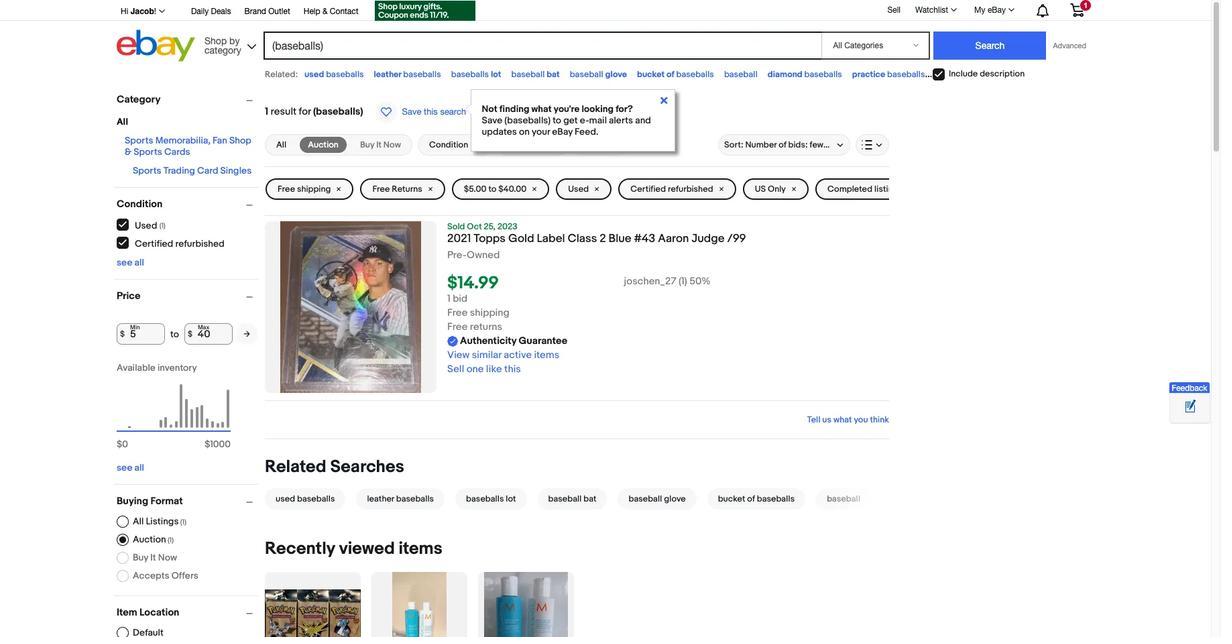 Task type: locate. For each thing, give the bounding box(es) containing it.
see all for price
[[117, 462, 144, 474]]

0 vertical spatial bucket of baseballs
[[638, 69, 715, 80]]

& right help
[[323, 7, 328, 16]]

include
[[950, 69, 979, 79]]

2 vertical spatial 1
[[448, 293, 451, 305]]

us
[[755, 184, 766, 195]]

completed
[[828, 184, 873, 195]]

(1) inside auction (1)
[[168, 536, 174, 545]]

0 horizontal spatial shipping
[[297, 184, 331, 195]]

sports trading card singles
[[133, 165, 252, 176]]

get
[[564, 115, 578, 126]]

2021 topps gold label class 2 blue #43 aaron judge /99 heading
[[448, 232, 747, 246]]

Authenticity Guarantee text field
[[448, 334, 568, 348]]

ebay inside my ebay link
[[988, 5, 1007, 15]]

bid
[[453, 293, 468, 305]]

accepts offers
[[133, 570, 198, 582]]

1 horizontal spatial bat
[[584, 494, 597, 505]]

ebay right your
[[552, 126, 573, 138]]

not
[[482, 103, 498, 115]]

auction inside auction link
[[308, 140, 339, 150]]

tooltip
[[466, 89, 675, 152]]

 (1) Items text field
[[179, 518, 187, 527]]

1 horizontal spatial baseball glove
[[629, 494, 686, 505]]

certified inside main content
[[631, 184, 666, 195]]

& left cards
[[125, 146, 132, 158]]

0 vertical spatial buy it now
[[360, 140, 401, 150]]

oct
[[467, 221, 482, 232]]

it inside main content
[[377, 140, 382, 150]]

0 vertical spatial certified refurbished
[[631, 184, 714, 195]]

for
[[299, 105, 311, 118]]

sell inside "joschen_27 (1) 50% 1 bid free shipping free returns authenticity guarantee view similar active items sell one like this"
[[448, 363, 465, 376]]

what right us on the bottom right of page
[[834, 415, 853, 426]]

1 inside "joschen_27 (1) 50% 1 bid free shipping free returns authenticity guarantee view similar active items sell one like this"
[[448, 293, 451, 305]]

all inside main content
[[276, 140, 287, 150]]

save
[[402, 107, 422, 117], [482, 115, 503, 126]]

2 see all button from the top
[[117, 462, 144, 474]]

1 horizontal spatial now
[[384, 140, 401, 150]]

buy it now link
[[352, 137, 409, 153]]

auction down 1 result for (baseballs)
[[308, 140, 339, 150]]

all up buying
[[135, 462, 144, 474]]

daily deals link
[[191, 5, 231, 19]]

0 horizontal spatial baseball link
[[725, 69, 758, 80]]

(1) for auction
[[168, 536, 174, 545]]

auction for auction
[[308, 140, 339, 150]]

item location button
[[117, 607, 259, 619]]

used baseballs inside 'link'
[[276, 494, 335, 505]]

inventory
[[158, 362, 197, 374]]

0 horizontal spatial it
[[150, 552, 156, 564]]

1 vertical spatial used
[[276, 494, 295, 505]]

0 vertical spatial to
[[553, 115, 562, 126]]

what for you
[[834, 415, 853, 426]]

leather baseballs up save this search button
[[374, 69, 441, 80]]

1 vertical spatial of
[[779, 140, 787, 150]]

related
[[265, 457, 327, 478]]

what for you're
[[532, 103, 552, 115]]

1 inside account navigation
[[1084, 1, 1088, 9]]

(1)
[[160, 221, 166, 230], [679, 275, 688, 288], [180, 518, 187, 527], [168, 536, 174, 545]]

2021
[[448, 232, 471, 246]]

available
[[117, 362, 156, 374]]

 (1) Items text field
[[166, 536, 174, 545]]

same day ship moroccanoil volume shampoo and conditioner 8.5 fl oz duo image
[[393, 573, 447, 637]]

condition button down search
[[418, 134, 493, 156]]

2 all from the top
[[135, 462, 144, 474]]

this left search
[[424, 107, 438, 117]]

$5.00 to $40.00 link
[[452, 178, 550, 200]]

all for price
[[135, 462, 144, 474]]

auction for auction (1)
[[133, 534, 166, 546]]

authenticity
[[460, 335, 517, 348]]

used right related:
[[305, 69, 324, 80]]

(1) for joschen_27
[[679, 275, 688, 288]]

1 horizontal spatial shop
[[229, 135, 251, 146]]

buy right auction link
[[360, 140, 375, 150]]

0 horizontal spatial what
[[532, 103, 552, 115]]

all
[[117, 116, 128, 127], [276, 140, 287, 150], [133, 516, 144, 527]]

1 vertical spatial sell
[[448, 363, 465, 376]]

active
[[504, 349, 532, 362]]

$ 1000
[[205, 439, 231, 450]]

None submit
[[934, 32, 1047, 60]]

1 horizontal spatial lot
[[506, 494, 516, 505]]

certified down used (1)
[[135, 238, 173, 249]]

related searches
[[265, 457, 404, 478]]

0 vertical spatial buy
[[360, 140, 375, 150]]

to inside not finding what you're looking for? save (baseballs) to get e-mail alerts and updates on your ebay feed.
[[553, 115, 562, 126]]

listing options selector. list view selected. image
[[862, 140, 884, 150]]

0 vertical spatial this
[[424, 107, 438, 117]]

all down result
[[276, 140, 287, 150]]

1 see all button from the top
[[117, 257, 144, 268]]

0 vertical spatial all
[[135, 257, 144, 268]]

tooltip containing not finding what you're looking for?
[[466, 89, 675, 152]]

what inside not finding what you're looking for? save (baseballs) to get e-mail alerts and updates on your ebay feed.
[[532, 103, 552, 115]]

rawlings
[[936, 69, 969, 80]]

1 vertical spatial it
[[150, 552, 156, 564]]

to left maximum value $40 text box
[[170, 328, 179, 340]]

all down buying
[[133, 516, 144, 527]]

condition down search
[[429, 140, 469, 150]]

what up your
[[532, 103, 552, 115]]

see all button down 0
[[117, 462, 144, 474]]

$ up available
[[120, 329, 125, 339]]

recently viewed items
[[265, 539, 443, 560]]

see for price
[[117, 462, 132, 474]]

1 vertical spatial all
[[276, 140, 287, 150]]

hi
[[121, 7, 128, 16]]

lot left the baseball bat link
[[506, 494, 516, 505]]

1 vertical spatial &
[[125, 146, 132, 158]]

0 horizontal spatial of
[[667, 69, 675, 80]]

1 vertical spatial glove
[[664, 494, 686, 505]]

2 see all from the top
[[117, 462, 144, 474]]

free down bid
[[448, 307, 468, 320]]

for?
[[616, 103, 633, 115]]

completed listings
[[828, 184, 903, 195]]

0 vertical spatial baseball glove
[[570, 69, 627, 80]]

condition button down sports trading card singles link
[[117, 198, 259, 211]]

1 vertical spatial ebay
[[552, 126, 573, 138]]

this down active
[[505, 363, 521, 376]]

free returns link
[[361, 178, 445, 200]]

see all down 0
[[117, 462, 144, 474]]

2 horizontal spatial all
[[276, 140, 287, 150]]

bat inside main content
[[584, 494, 597, 505]]

items down guarantee
[[534, 349, 560, 362]]

0 horizontal spatial bucket
[[638, 69, 665, 80]]

1 all from the top
[[135, 257, 144, 268]]

singles
[[220, 165, 252, 176]]

offers
[[172, 570, 198, 582]]

used inside used baseballs 'link'
[[276, 494, 295, 505]]

1 vertical spatial see
[[117, 462, 132, 474]]

baseball bat inside main content
[[549, 494, 597, 505]]

0 horizontal spatial save
[[402, 107, 422, 117]]

buy up accepts
[[133, 552, 148, 564]]

sold  oct 25, 2023 2021 topps gold label class 2 blue #43 aaron judge /99 pre-owned
[[448, 221, 747, 262]]

2 horizontal spatial to
[[553, 115, 562, 126]]

items
[[534, 349, 560, 362], [399, 539, 443, 560]]

1 vertical spatial now
[[158, 552, 177, 564]]

my
[[975, 5, 986, 15]]

1 vertical spatial auction
[[133, 534, 166, 546]]

used baseballs up 1 result for (baseballs)
[[305, 69, 364, 80]]

account navigation
[[113, 0, 1095, 23]]

1 horizontal spatial what
[[834, 415, 853, 426]]

1 horizontal spatial used
[[569, 184, 589, 195]]

topps
[[474, 232, 506, 246]]

shipping down auction text box
[[297, 184, 331, 195]]

save left on
[[482, 115, 503, 126]]

0 horizontal spatial &
[[125, 146, 132, 158]]

lot up not
[[491, 69, 502, 80]]

(1) left 50%
[[679, 275, 688, 288]]

& inside sports memorabilia, fan shop & sports cards
[[125, 146, 132, 158]]

shipping inside "joschen_27 (1) 50% 1 bid free shipping free returns authenticity guarantee view similar active items sell one like this"
[[470, 307, 510, 320]]

condition button
[[418, 134, 493, 156], [117, 198, 259, 211]]

0 horizontal spatial used
[[276, 494, 295, 505]]

0 vertical spatial &
[[323, 7, 328, 16]]

baseballs lot inside 'baseballs lot' link
[[466, 494, 516, 505]]

used down related
[[276, 494, 295, 505]]

2 vertical spatial all
[[133, 516, 144, 527]]

items right viewed
[[399, 539, 443, 560]]

0 horizontal spatial buy it now
[[133, 552, 177, 564]]

it down auction (1)
[[150, 552, 156, 564]]

shop
[[205, 35, 227, 46], [229, 135, 251, 146]]

available inventory
[[117, 362, 197, 374]]

shop left by
[[205, 35, 227, 46]]

0 vertical spatial see all button
[[117, 257, 144, 268]]

1 left bid
[[448, 293, 451, 305]]

2 horizontal spatial of
[[779, 140, 787, 150]]

0 vertical spatial baseballs lot
[[451, 69, 502, 80]]

baseballs inside 'baseballs lot' link
[[466, 494, 504, 505]]

1
[[1084, 1, 1088, 9], [265, 105, 269, 118], [448, 293, 451, 305]]

shipping
[[297, 184, 331, 195], [470, 307, 510, 320]]

see up price
[[117, 257, 132, 268]]

0 horizontal spatial auction
[[133, 534, 166, 546]]

1 vertical spatial buy it now
[[133, 552, 177, 564]]

0 horizontal spatial certified refurbished link
[[117, 237, 225, 249]]

1 horizontal spatial refurbished
[[668, 184, 714, 195]]

(1) inside "joschen_27 (1) 50% 1 bid free shipping free returns authenticity guarantee view similar active items sell one like this"
[[679, 275, 688, 288]]

0 vertical spatial see
[[117, 257, 132, 268]]

ebay
[[988, 5, 1007, 15], [552, 126, 573, 138]]

to left 'get'
[[553, 115, 562, 126]]

used baseballs down related
[[276, 494, 335, 505]]

certified refurbished link up the aaron in the right top of the page
[[619, 178, 737, 200]]

1 vertical spatial lot
[[506, 494, 516, 505]]

1 horizontal spatial 1
[[448, 293, 451, 305]]

1 vertical spatial certified refurbished link
[[117, 237, 225, 249]]

1 horizontal spatial auction
[[308, 140, 339, 150]]

free
[[278, 184, 295, 195], [373, 184, 390, 195], [448, 307, 468, 320], [448, 321, 468, 334]]

sports memorabilia, fan shop & sports cards link
[[125, 135, 251, 158]]

0 vertical spatial ebay
[[988, 5, 1007, 15]]

1 vertical spatial condition button
[[117, 198, 259, 211]]

1 vertical spatial 1
[[265, 105, 269, 118]]

1 vertical spatial used baseballs
[[276, 494, 335, 505]]

all up price
[[135, 257, 144, 268]]

leather inside main content
[[367, 494, 394, 505]]

1 horizontal spatial it
[[377, 140, 382, 150]]

search
[[440, 107, 466, 117]]

2 horizontal spatial 1
[[1084, 1, 1088, 9]]

0 vertical spatial bat
[[547, 69, 560, 80]]

main content containing $14.99
[[265, 87, 927, 637]]

leather baseballs down searches
[[367, 494, 434, 505]]

used for used (1)
[[135, 220, 157, 231]]

$ up buying
[[117, 439, 122, 450]]

recently
[[265, 539, 335, 560]]

(1) right listings
[[180, 518, 187, 527]]

0 horizontal spatial glove
[[606, 69, 627, 80]]

0 vertical spatial 1
[[1084, 1, 1088, 9]]

sell inside account navigation
[[888, 5, 901, 15]]

(baseballs) inside not finding what you're looking for? save (baseballs) to get e-mail alerts and updates on your ebay feed.
[[505, 115, 551, 126]]

buy it now
[[360, 140, 401, 150], [133, 552, 177, 564]]

1 for 1 result for (baseballs)
[[265, 105, 269, 118]]

save this search
[[402, 107, 466, 117]]

leather baseballs
[[374, 69, 441, 80], [367, 494, 434, 505]]

none submit inside shop by category banner
[[934, 32, 1047, 60]]

see down 0
[[117, 462, 132, 474]]

free up view
[[448, 321, 468, 334]]

see all up price
[[117, 257, 144, 268]]

1 horizontal spatial (baseballs)
[[505, 115, 551, 126]]

it up free returns
[[377, 140, 382, 150]]

hi jacob !
[[121, 6, 156, 16]]

see all button for price
[[117, 462, 144, 474]]

0 horizontal spatial bucket of baseballs
[[638, 69, 715, 80]]

buy it now down auction (1)
[[133, 552, 177, 564]]

now down save this search button
[[384, 140, 401, 150]]

leather up save this search button
[[374, 69, 402, 80]]

2 see from the top
[[117, 462, 132, 474]]

refurbished up "price" dropdown button
[[175, 238, 225, 249]]

view
[[448, 349, 470, 362]]

you
[[855, 415, 869, 426]]

feedback
[[1173, 384, 1208, 393]]

finding
[[500, 103, 530, 115]]

1 horizontal spatial bucket
[[719, 494, 746, 505]]

baseballs inside bucket of baseballs link
[[757, 494, 795, 505]]

0 vertical spatial see all
[[117, 257, 144, 268]]

0 horizontal spatial (baseballs)
[[313, 105, 363, 118]]

certified refurbished down used (1)
[[135, 238, 225, 249]]

now
[[384, 140, 401, 150], [158, 552, 177, 564]]

refurbished
[[668, 184, 714, 195], [175, 238, 225, 249]]

auction down "all listings (1)"
[[133, 534, 166, 546]]

shipping up returns
[[470, 307, 510, 320]]

pre-
[[448, 249, 467, 262]]

baseball glove inside baseball glove link
[[629, 494, 686, 505]]

(1) down the trading
[[160, 221, 166, 230]]

shop right fan
[[229, 135, 251, 146]]

certified refurbished up the aaron in the right top of the page
[[631, 184, 714, 195]]

1 vertical spatial bucket of baseballs
[[719, 494, 795, 505]]

sort: number of bids: fewest first button
[[719, 134, 854, 156]]

0 vertical spatial used
[[569, 184, 589, 195]]

save inside button
[[402, 107, 422, 117]]

1 horizontal spatial to
[[489, 184, 497, 195]]

1 left result
[[265, 105, 269, 118]]

1 vertical spatial shop
[[229, 135, 251, 146]]

save left search
[[402, 107, 422, 117]]

0 horizontal spatial items
[[399, 539, 443, 560]]

baseballs lot link
[[450, 489, 533, 510]]

1 vertical spatial baseball bat
[[549, 494, 597, 505]]

0 horizontal spatial bat
[[547, 69, 560, 80]]

1 vertical spatial certified refurbished
[[135, 238, 225, 249]]

shop inside sports memorabilia, fan shop & sports cards
[[229, 135, 251, 146]]

(1) inside used (1)
[[160, 221, 166, 230]]

$ up inventory
[[188, 329, 193, 339]]

free left returns
[[373, 184, 390, 195]]

to right $5.00
[[489, 184, 497, 195]]

practice
[[853, 69, 886, 80]]

baseballs inside used baseballs 'link'
[[297, 494, 335, 505]]

ebay right my at the top right
[[988, 5, 1007, 15]]

0 vertical spatial now
[[384, 140, 401, 150]]

& inside help & contact link
[[323, 7, 328, 16]]

0 horizontal spatial condition
[[117, 198, 163, 211]]

sports trading card singles link
[[133, 165, 252, 176]]

see for condition
[[117, 257, 132, 268]]

1 up advanced
[[1084, 1, 1088, 9]]

0 horizontal spatial this
[[424, 107, 438, 117]]

0 vertical spatial glove
[[606, 69, 627, 80]]

main content
[[265, 87, 927, 637]]

1 see from the top
[[117, 257, 132, 268]]

baseball link for related searches
[[811, 489, 877, 510]]

baseballs
[[326, 69, 364, 80], [404, 69, 441, 80], [451, 69, 489, 80], [677, 69, 715, 80], [805, 69, 843, 80], [888, 69, 926, 80], [970, 69, 1008, 80], [297, 494, 335, 505], [396, 494, 434, 505], [466, 494, 504, 505], [757, 494, 795, 505]]

condition up used (1)
[[117, 198, 163, 211]]

1 horizontal spatial shipping
[[470, 307, 510, 320]]

1 vertical spatial certified
[[135, 238, 173, 249]]

1 vertical spatial refurbished
[[175, 238, 225, 249]]

buy
[[360, 140, 375, 150], [133, 552, 148, 564]]

aaron
[[658, 232, 689, 246]]

1 horizontal spatial sell
[[888, 5, 901, 15]]

refurbished up the aaron in the right top of the page
[[668, 184, 714, 195]]

bucket of baseballs link
[[702, 489, 811, 510]]

tooltip inside main content
[[466, 89, 675, 152]]

1 horizontal spatial used
[[305, 69, 324, 80]]

now down  (1) items text box
[[158, 552, 177, 564]]

see all button up price
[[117, 257, 144, 268]]

(1) down listings
[[168, 536, 174, 545]]

1 vertical spatial see all button
[[117, 462, 144, 474]]

$40.00
[[499, 184, 527, 195]]

all down "category"
[[117, 116, 128, 127]]

save this search button
[[371, 101, 471, 123]]

buy it now up free returns
[[360, 140, 401, 150]]

1 horizontal spatial items
[[534, 349, 560, 362]]

1 vertical spatial this
[[505, 363, 521, 376]]

0 vertical spatial shop
[[205, 35, 227, 46]]

certified refurbished link down used (1)
[[117, 237, 225, 249]]

used baseballs
[[305, 69, 364, 80], [276, 494, 335, 505]]

judge
[[692, 232, 725, 246]]

1 vertical spatial see all
[[117, 462, 144, 474]]

$5.00
[[464, 184, 487, 195]]

get the coupon image
[[375, 1, 475, 21]]

sell left watchlist
[[888, 5, 901, 15]]

2 vertical spatial of
[[748, 494, 756, 505]]

0 horizontal spatial shop
[[205, 35, 227, 46]]

sell down view
[[448, 363, 465, 376]]

ebay inside not finding what you're looking for? save (baseballs) to get e-mail alerts and updates on your ebay feed.
[[552, 126, 573, 138]]

1 vertical spatial what
[[834, 415, 853, 426]]

leather down searches
[[367, 494, 394, 505]]

&
[[323, 7, 328, 16], [125, 146, 132, 158]]

card
[[197, 165, 218, 176]]

certified up #43
[[631, 184, 666, 195]]

1 see all from the top
[[117, 257, 144, 268]]



Task type: vqa. For each thing, say whether or not it's contained in the screenshot.


Task type: describe. For each thing, give the bounding box(es) containing it.
1 horizontal spatial of
[[748, 494, 756, 505]]

refurbished inside main content
[[668, 184, 714, 195]]

1 horizontal spatial glove
[[664, 494, 686, 505]]

#43
[[634, 232, 656, 246]]

leather baseballs link
[[351, 489, 450, 510]]

free down all link
[[278, 184, 295, 195]]

tell
[[808, 415, 821, 426]]

shop by category button
[[199, 30, 259, 59]]

0 horizontal spatial certified refurbished
[[135, 238, 225, 249]]

blue
[[609, 232, 632, 246]]

this inside "joschen_27 (1) 50% 1 bid free shipping free returns authenticity guarantee view similar active items sell one like this"
[[505, 363, 521, 376]]

joschen_27 (1) 50% 1 bid free shipping free returns authenticity guarantee view similar active items sell one like this
[[448, 275, 711, 376]]

tell us what you think
[[808, 415, 890, 426]]

used baseballs link
[[265, 489, 351, 510]]

viewed
[[339, 539, 395, 560]]

free shipping
[[278, 184, 331, 195]]

shop inside shop by category
[[205, 35, 227, 46]]

2023
[[498, 221, 518, 232]]

1 horizontal spatial condition button
[[418, 134, 493, 156]]

diamond
[[768, 69, 803, 80]]

price button
[[117, 290, 259, 303]]

1 link
[[1063, 0, 1093, 19]]

0 horizontal spatial condition button
[[117, 198, 259, 211]]

$ 0
[[117, 439, 128, 450]]

advanced link
[[1047, 32, 1094, 59]]

category button
[[117, 93, 259, 106]]

buy inside main content
[[360, 140, 375, 150]]

Maximum value $40 text field
[[184, 323, 233, 345]]

0 vertical spatial shipping
[[297, 184, 331, 195]]

jacob
[[131, 6, 154, 16]]

all listings (1)
[[133, 516, 187, 527]]

lot inside main content
[[506, 494, 516, 505]]

0 vertical spatial used baseballs
[[305, 69, 364, 80]]

brand outlet
[[245, 7, 290, 16]]

memorabilia,
[[155, 135, 211, 146]]

e-
[[580, 115, 590, 126]]

0
[[122, 439, 128, 450]]

item location
[[117, 607, 179, 619]]

sold
[[448, 221, 465, 232]]

price
[[117, 290, 141, 303]]

brand
[[245, 7, 266, 16]]

buying
[[117, 495, 148, 508]]

by
[[230, 35, 240, 46]]

listings
[[875, 184, 903, 195]]

baseball bat link
[[533, 489, 613, 510]]

view similar active items link
[[448, 349, 560, 362]]

0 vertical spatial baseball bat
[[512, 69, 560, 80]]

!
[[154, 7, 156, 16]]

0 horizontal spatial lot
[[491, 69, 502, 80]]

0 vertical spatial leather baseballs
[[374, 69, 441, 80]]

all for condition
[[135, 257, 144, 268]]

buying format button
[[117, 495, 259, 508]]

sports for sports trading card singles
[[133, 165, 161, 176]]

diamond baseballs
[[768, 69, 843, 80]]

see all button for condition
[[117, 257, 144, 268]]

all link
[[268, 137, 295, 153]]

Auction selected text field
[[308, 139, 339, 151]]

us only link
[[743, 178, 809, 200]]

0 vertical spatial all
[[117, 116, 128, 127]]

certified refurbished inside main content
[[631, 184, 714, 195]]

watchlist link
[[909, 2, 964, 18]]

0 vertical spatial of
[[667, 69, 675, 80]]

save inside not finding what you're looking for? save (baseballs) to get e-mail alerts and updates on your ebay feed.
[[482, 115, 503, 126]]

1 vertical spatial buy
[[133, 552, 148, 564]]

updates
[[482, 126, 517, 138]]

brand outlet link
[[245, 5, 290, 19]]

sell link
[[882, 5, 907, 15]]

this inside button
[[424, 107, 438, 117]]

class
[[568, 232, 597, 246]]

2
[[600, 232, 606, 246]]

baseball link for related:
[[725, 69, 758, 80]]

3x sealed fossil long/hanger booster packs (artset) wotc original pokemon cards image
[[265, 590, 361, 637]]

used for used
[[569, 184, 589, 195]]

similar
[[472, 349, 502, 362]]

baseballs inside the "leather baseballs" link
[[396, 494, 434, 505]]

1000
[[210, 439, 231, 450]]

help & contact
[[304, 7, 359, 16]]

bucket inside main content
[[719, 494, 746, 505]]

2021 topps gold label class 2 blue #43 aaron judge /99 link
[[448, 232, 890, 250]]

and
[[636, 115, 651, 126]]

you're
[[554, 103, 580, 115]]

include description
[[950, 69, 1026, 79]]

not finding what you're looking for? save (baseballs) to get e-mail alerts and updates on your ebay feed.
[[482, 103, 651, 138]]

trading
[[163, 165, 195, 176]]

2 vertical spatial to
[[170, 328, 179, 340]]

$5.00 to $40.00
[[464, 184, 527, 195]]

related:
[[265, 69, 298, 80]]

number
[[746, 140, 777, 150]]

your
[[532, 126, 550, 138]]

accepts
[[133, 570, 169, 582]]

auction link
[[300, 137, 347, 153]]

0 horizontal spatial certified
[[135, 238, 173, 249]]

0 vertical spatial leather
[[374, 69, 402, 80]]

shop by category banner
[[113, 0, 1095, 65]]

2021 topps gold label class 2 blue #43 aaron judge /99 image
[[280, 221, 422, 393]]

1 for 1
[[1084, 1, 1088, 9]]

(1) inside "all listings (1)"
[[180, 518, 187, 527]]

returns
[[470, 321, 503, 334]]

now inside main content
[[384, 140, 401, 150]]

daily
[[191, 7, 209, 16]]

help & contact link
[[304, 5, 359, 19]]

first
[[838, 140, 854, 150]]

item
[[117, 607, 137, 619]]

sports for sports memorabilia, fan shop & sports cards
[[125, 135, 153, 146]]

0 vertical spatial used
[[305, 69, 324, 80]]

bucket of baseballs inside bucket of baseballs link
[[719, 494, 795, 505]]

completed listings link
[[816, 178, 926, 200]]

auction (1)
[[133, 534, 174, 546]]

daily deals
[[191, 7, 231, 16]]

items inside "joschen_27 (1) 50% 1 bid free shipping free returns authenticity guarantee view similar active items sell one like this"
[[534, 349, 560, 362]]

Minimum value $5 text field
[[117, 323, 165, 345]]

like
[[486, 363, 502, 376]]

$ up buying format dropdown button
[[205, 439, 210, 450]]

leather baseballs inside main content
[[367, 494, 434, 505]]

see all for condition
[[117, 257, 144, 268]]

(1) for used
[[160, 221, 166, 230]]

$14.99
[[448, 273, 499, 294]]

description
[[980, 69, 1026, 79]]

0 horizontal spatial now
[[158, 552, 177, 564]]

graph of available inventory between $5.0 and $40.0 image
[[117, 362, 231, 457]]

us
[[823, 415, 832, 426]]

0 vertical spatial condition
[[429, 140, 469, 150]]

listings
[[146, 516, 179, 527]]

of inside dropdown button
[[779, 140, 787, 150]]

Search for anything text field
[[266, 33, 820, 58]]

cards
[[164, 146, 190, 158]]

on
[[519, 126, 530, 138]]

duo moroccanoil extra volume shampoo and conditioner 2.4 oz fine to medium hair image
[[484, 573, 568, 637]]

1 horizontal spatial buy it now
[[360, 140, 401, 150]]

think
[[871, 415, 890, 426]]

outlet
[[269, 7, 290, 16]]

sell one like this link
[[448, 363, 521, 376]]

0 vertical spatial certified refurbished link
[[619, 178, 737, 200]]

rawlings baseballs
[[936, 69, 1008, 80]]

searches
[[330, 457, 404, 478]]

0 horizontal spatial refurbished
[[175, 238, 225, 249]]

location
[[140, 607, 179, 619]]

owned
[[467, 249, 500, 262]]

fewest
[[810, 140, 837, 150]]



